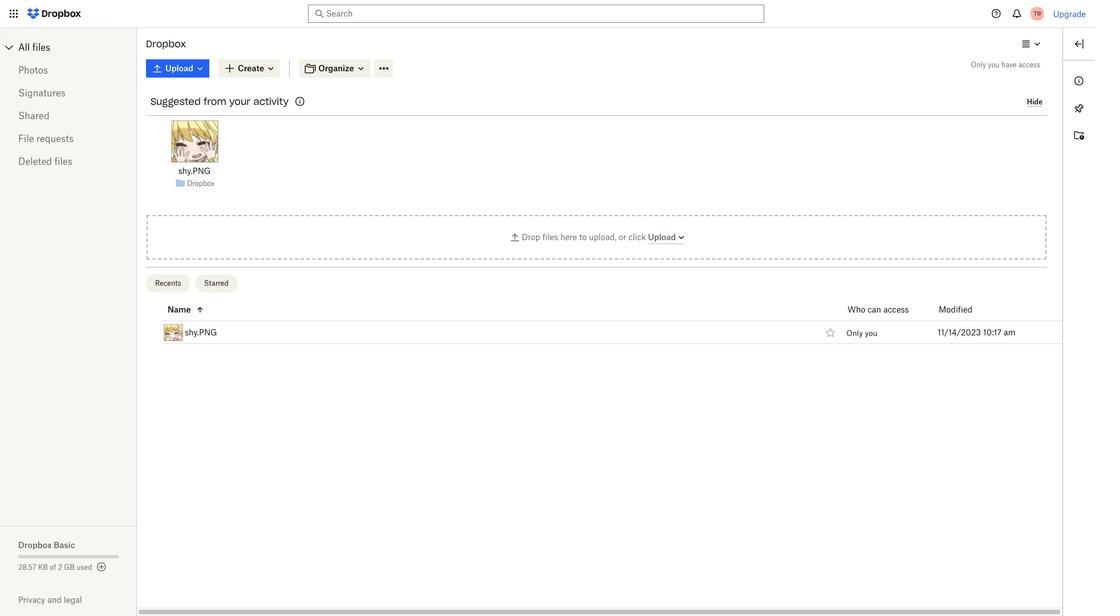 Task type: describe. For each thing, give the bounding box(es) containing it.
organize
[[318, 63, 354, 73]]

deleted
[[18, 156, 52, 167]]

dropbox for dropbox basic
[[18, 540, 52, 550]]

upload button
[[648, 230, 686, 244]]

deleted files link
[[18, 150, 119, 173]]

0 vertical spatial shy.png
[[178, 166, 211, 176]]

dropbox basic
[[18, 540, 75, 550]]

28.57 kb of 2 gb used
[[18, 563, 92, 572]]

am
[[1004, 327, 1016, 337]]

dropbox link
[[187, 178, 215, 189]]

only for only you
[[847, 329, 863, 338]]

10:17
[[983, 327, 1002, 337]]

upload button
[[146, 59, 209, 78]]

create button
[[219, 59, 280, 78]]

click
[[629, 232, 646, 242]]

only you
[[847, 329, 878, 338]]

recents button
[[146, 274, 190, 293]]

starred button
[[195, 274, 238, 293]]

upgrade
[[1054, 9, 1086, 19]]

basic
[[54, 540, 75, 550]]

have
[[1002, 60, 1017, 69]]

Search in folder "Dropbox" text field
[[326, 7, 743, 20]]

legal
[[64, 595, 82, 605]]

signatures link
[[18, 82, 119, 104]]

0 vertical spatial access
[[1019, 60, 1041, 69]]

who
[[848, 304, 866, 314]]

1 vertical spatial shy.png
[[185, 327, 217, 337]]

get more space image
[[94, 560, 108, 574]]

to
[[579, 232, 587, 242]]

suggested from your activity
[[151, 96, 289, 107]]

from
[[204, 96, 226, 107]]

files for drop
[[543, 232, 558, 242]]

global header element
[[0, 0, 1095, 28]]

create
[[238, 63, 264, 73]]

open information panel image
[[1073, 74, 1086, 88]]

file requests link
[[18, 127, 119, 150]]

upload inside dropdown button
[[648, 232, 676, 242]]

used
[[77, 563, 92, 572]]

0 vertical spatial shy.png link
[[178, 165, 211, 177]]

all files link
[[18, 38, 137, 56]]

photos link
[[18, 59, 119, 82]]

privacy and legal link
[[18, 595, 137, 605]]

28.57
[[18, 563, 36, 572]]

open details pane image
[[1073, 37, 1086, 51]]

tb
[[1034, 10, 1041, 17]]

kb
[[38, 563, 48, 572]]

activity
[[253, 96, 289, 107]]



Task type: locate. For each thing, give the bounding box(es) containing it.
0 vertical spatial files
[[32, 42, 50, 53]]

recents
[[155, 279, 181, 288]]

only down who
[[847, 329, 863, 338]]

you for only you
[[865, 329, 878, 338]]

dropbox logo - go to the homepage image
[[23, 5, 85, 23]]

2 vertical spatial dropbox
[[18, 540, 52, 550]]

0 horizontal spatial access
[[884, 304, 909, 314]]

requests
[[36, 133, 74, 144]]

tb button
[[1028, 5, 1047, 23]]

files
[[32, 42, 50, 53], [54, 156, 72, 167], [543, 232, 558, 242]]

access right the "can"
[[884, 304, 909, 314]]

0 horizontal spatial upload
[[165, 63, 193, 73]]

you down the "can"
[[865, 329, 878, 338]]

2
[[58, 563, 62, 572]]

add to starred image
[[824, 325, 837, 339]]

organize button
[[299, 59, 370, 78]]

/shy.png image inside name shy.png, modified 11/14/2023 10:17 am, element
[[164, 324, 183, 341]]

all
[[18, 42, 30, 53]]

signatures
[[18, 87, 65, 99]]

11/14/2023 10:17 am
[[938, 327, 1016, 337]]

here
[[561, 232, 577, 242]]

shy.png link up dropbox link
[[178, 165, 211, 177]]

you
[[988, 60, 1000, 69], [865, 329, 878, 338]]

/shy.png image up dropbox link
[[171, 120, 218, 163]]

your
[[229, 96, 251, 107]]

2 horizontal spatial files
[[543, 232, 558, 242]]

who can access
[[848, 304, 909, 314]]

upload
[[165, 63, 193, 73], [648, 232, 676, 242]]

privacy and legal
[[18, 595, 82, 605]]

1 horizontal spatial files
[[54, 156, 72, 167]]

files down the file requests link at left top
[[54, 156, 72, 167]]

1 vertical spatial files
[[54, 156, 72, 167]]

deleted files
[[18, 156, 72, 167]]

1 horizontal spatial you
[[988, 60, 1000, 69]]

only for only you have access
[[971, 60, 986, 69]]

1 vertical spatial access
[[884, 304, 909, 314]]

open activity image
[[1073, 129, 1086, 143]]

files right all at the left top of the page
[[32, 42, 50, 53]]

1 vertical spatial /shy.png image
[[164, 324, 183, 341]]

suggested
[[151, 96, 201, 107]]

privacy
[[18, 595, 45, 605]]

upload,
[[589, 232, 617, 242]]

gb
[[64, 563, 75, 572]]

1 horizontal spatial dropbox
[[146, 38, 186, 50]]

0 horizontal spatial dropbox
[[18, 540, 52, 550]]

0 vertical spatial /shy.png image
[[171, 120, 218, 163]]

0 horizontal spatial only
[[847, 329, 863, 338]]

1 vertical spatial you
[[865, 329, 878, 338]]

only you have access
[[971, 60, 1041, 69]]

access right have on the top right of page
[[1019, 60, 1041, 69]]

0 horizontal spatial you
[[865, 329, 878, 338]]

0 vertical spatial you
[[988, 60, 1000, 69]]

can
[[868, 304, 881, 314]]

modified button
[[939, 303, 1002, 316]]

shy.png link inside name shy.png, modified 11/14/2023 10:17 am, element
[[185, 325, 217, 339]]

2 vertical spatial files
[[543, 232, 558, 242]]

name shy.png, modified 11/14/2023 10:17 am, element
[[137, 321, 1063, 344]]

1 horizontal spatial access
[[1019, 60, 1041, 69]]

table
[[137, 298, 1063, 344]]

name
[[168, 304, 191, 314]]

shy.png up dropbox link
[[178, 166, 211, 176]]

you inside name shy.png, modified 11/14/2023 10:17 am, element
[[865, 329, 878, 338]]

you for only you have access
[[988, 60, 1000, 69]]

only
[[971, 60, 986, 69], [847, 329, 863, 338]]

shy.png link down name
[[185, 325, 217, 339]]

drop files here to upload, or click
[[522, 232, 648, 242]]

files left here
[[543, 232, 558, 242]]

files for all
[[32, 42, 50, 53]]

0 vertical spatial only
[[971, 60, 986, 69]]

1 horizontal spatial upload
[[648, 232, 676, 242]]

1 vertical spatial upload
[[648, 232, 676, 242]]

all files
[[18, 42, 50, 53]]

/shy.png image
[[171, 120, 218, 163], [164, 324, 183, 341]]

or
[[619, 232, 627, 242]]

0 vertical spatial upload
[[165, 63, 193, 73]]

shared link
[[18, 104, 119, 127]]

hide button
[[1027, 97, 1043, 107]]

0 vertical spatial dropbox
[[146, 38, 186, 50]]

hide
[[1027, 97, 1043, 106]]

dropbox for dropbox link
[[187, 179, 215, 187]]

1 horizontal spatial only
[[971, 60, 986, 69]]

shy.png down name
[[185, 327, 217, 337]]

starred
[[204, 279, 229, 288]]

files for deleted
[[54, 156, 72, 167]]

name button
[[168, 303, 820, 316]]

modified
[[939, 304, 973, 314]]

1 vertical spatial dropbox
[[187, 179, 215, 187]]

you left have on the top right of page
[[988, 60, 1000, 69]]

file requests
[[18, 133, 74, 144]]

drop
[[522, 232, 540, 242]]

access
[[1019, 60, 1041, 69], [884, 304, 909, 314]]

0 horizontal spatial files
[[32, 42, 50, 53]]

1 vertical spatial shy.png link
[[185, 325, 217, 339]]

11/14/2023
[[938, 327, 981, 337]]

shared
[[18, 110, 49, 122]]

of
[[50, 563, 56, 572]]

only you button
[[847, 329, 878, 338]]

shy.png link
[[178, 165, 211, 177], [185, 325, 217, 339]]

open pinned items image
[[1073, 102, 1086, 115]]

upload right click
[[648, 232, 676, 242]]

photos
[[18, 64, 48, 76]]

only inside name shy.png, modified 11/14/2023 10:17 am, element
[[847, 329, 863, 338]]

/shy.png image down name
[[164, 324, 183, 341]]

1 vertical spatial only
[[847, 329, 863, 338]]

upgrade link
[[1054, 9, 1086, 19]]

upload inside popup button
[[165, 63, 193, 73]]

table containing name
[[137, 298, 1063, 344]]

and
[[47, 595, 62, 605]]

shy.png
[[178, 166, 211, 176], [185, 327, 217, 337]]

only left have on the top right of page
[[971, 60, 986, 69]]

file
[[18, 133, 34, 144]]

dropbox
[[146, 38, 186, 50], [187, 179, 215, 187], [18, 540, 52, 550]]

2 horizontal spatial dropbox
[[187, 179, 215, 187]]

upload up suggested
[[165, 63, 193, 73]]



Task type: vqa. For each thing, say whether or not it's contained in the screenshot.
2023
no



